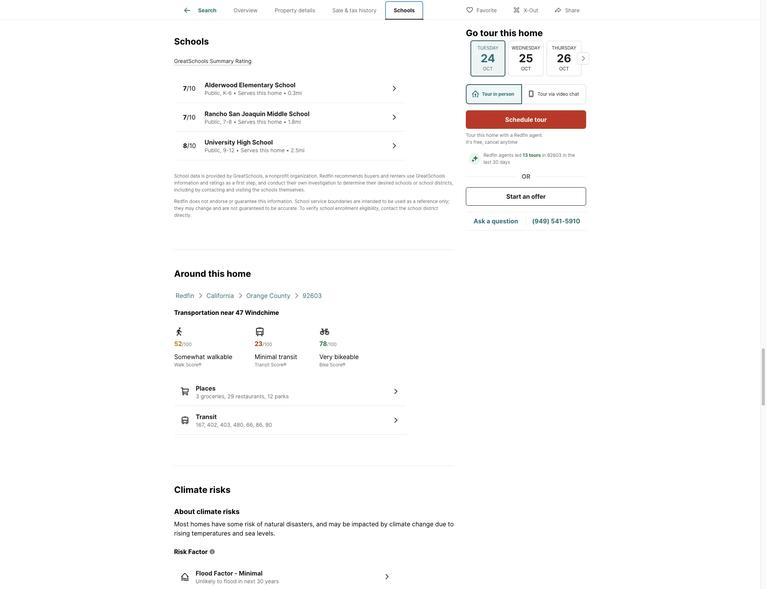 Task type: describe. For each thing, give the bounding box(es) containing it.
• left 2.5mi
[[286, 147, 289, 154]]

step,
[[246, 180, 257, 186]]

alderwood
[[205, 81, 238, 89]]

risk
[[245, 520, 255, 528]]

26
[[557, 51, 571, 65]]

sale & tax history tab
[[324, 1, 385, 20]]

search link
[[183, 6, 217, 15]]

flood
[[224, 578, 237, 584]]

in inside option
[[493, 91, 498, 97]]

0.3mi
[[288, 90, 302, 96]]

25
[[519, 51, 533, 65]]

school inside first step, and conduct their own investigation to determine their desired schools or school districts, including by contacting and visiting the schools themselves.
[[419, 180, 433, 186]]

school inside rancho san joaquin middle school public, 7-8 • serves this home • 1.8mi
[[289, 110, 310, 118]]

52
[[174, 340, 182, 347]]

x-out
[[524, 7, 538, 13]]

use
[[407, 173, 415, 179]]

and up desired
[[381, 173, 389, 179]]

schedule tour button
[[466, 110, 586, 129]]

to inside guaranteed to be accurate. to verify school enrollment eligibility, contact the school district directly.
[[265, 205, 270, 211]]

this inside university high school public, 9-12 • serves this home • 2.5mi
[[260, 147, 269, 154]]

7 /10 for alderwood
[[183, 85, 196, 92]]

by inside most homes have some risk of natural disasters, and may be impacted by climate change due to rising temperatures and sea levels.
[[381, 520, 388, 528]]

541-
[[551, 217, 565, 225]]

tour for go
[[480, 28, 498, 38]]

go
[[466, 28, 478, 38]]

an
[[523, 193, 530, 200]]

1 vertical spatial 8
[[183, 142, 187, 150]]

rising
[[174, 529, 190, 537]]

in the last 30 days
[[484, 152, 577, 165]]

and up redfin does not endorse or guarantee this information.
[[226, 187, 234, 193]]

13
[[523, 152, 528, 158]]

windchime
[[245, 309, 279, 316]]

have
[[212, 520, 226, 528]]

this up wednesday
[[500, 28, 517, 38]]

this up free, on the top of the page
[[477, 132, 485, 138]]

data
[[190, 173, 200, 179]]

eligibility,
[[360, 205, 380, 211]]

0 vertical spatial schools
[[395, 180, 412, 186]]

a right ask
[[487, 217, 490, 225]]

school down service
[[320, 205, 334, 211]]

home up the "cancel"
[[486, 132, 499, 138]]

in inside 'in the last 30 days'
[[563, 152, 567, 158]]

contacting
[[202, 187, 225, 193]]

cancel
[[485, 139, 499, 145]]

provided
[[206, 173, 225, 179]]

public, for alderwood elementary school
[[205, 90, 222, 96]]

and down some
[[232, 529, 243, 537]]

restaurants,
[[236, 393, 266, 399]]

0 vertical spatial 92603
[[547, 152, 562, 158]]

may inside school service boundaries are intended to be used as a reference only; they may change and are not
[[185, 205, 194, 211]]

tour via video chat option
[[522, 84, 586, 104]]

ratings
[[210, 180, 225, 186]]

may inside most homes have some risk of natural disasters, and may be impacted by climate change due to rising temperatures and sea levels.
[[329, 520, 341, 528]]

agents
[[499, 152, 514, 158]]

• left 0.3mi
[[283, 90, 286, 96]]

or
[[522, 173, 531, 180]]

greatschools summary rating
[[174, 58, 252, 64]]

public, for university high school
[[205, 147, 222, 154]]

including
[[174, 187, 194, 193]]

7 for rancho
[[183, 113, 187, 121]]

greatschools inside the , a nonprofit organization. redfin recommends buyers and renters use greatschools information and ratings as a
[[416, 173, 445, 179]]

some
[[227, 520, 243, 528]]

home inside rancho san joaquin middle school public, 7-8 • serves this home • 1.8mi
[[268, 118, 282, 125]]

california
[[207, 292, 234, 299]]

• right 6
[[233, 90, 236, 96]]

public, inside rancho san joaquin middle school public, 7-8 • serves this home • 1.8mi
[[205, 118, 222, 125]]

0 horizontal spatial schools
[[261, 187, 278, 193]]

402,
[[207, 421, 219, 428]]

minimal transit transit score ®
[[255, 353, 297, 367]]

guaranteed to be accurate. to verify school enrollment eligibility, contact the school district directly.
[[174, 205, 438, 218]]

a right ,
[[265, 173, 268, 179]]

out
[[529, 7, 538, 13]]

investigation
[[308, 180, 336, 186]]

® for transit
[[283, 362, 287, 367]]

0 horizontal spatial climate
[[197, 508, 222, 516]]

/100 for 23
[[263, 341, 272, 347]]

via
[[549, 91, 555, 97]]

wednesday 25 oct
[[512, 45, 541, 72]]

high
[[237, 139, 251, 146]]

78
[[320, 340, 327, 347]]

endorse
[[210, 198, 228, 204]]

agent.
[[530, 132, 543, 138]]

change for and
[[196, 205, 212, 211]]

be inside school service boundaries are intended to be used as a reference only; they may change and are not
[[388, 198, 394, 204]]

• down san
[[233, 118, 236, 125]]

167,
[[196, 421, 206, 428]]

52 /100
[[174, 340, 192, 347]]

tours
[[529, 152, 541, 158]]

minimal inside flood factor - minimal unlikely to flood in next 30 years
[[239, 569, 263, 577]]

elementary
[[239, 81, 273, 89]]

schedule
[[505, 116, 533, 123]]

organization.
[[290, 173, 318, 179]]

not inside school service boundaries are intended to be used as a reference only; they may change and are not
[[231, 205, 238, 211]]

8 inside rancho san joaquin middle school public, 7-8 • serves this home • 1.8mi
[[229, 118, 232, 125]]

1 horizontal spatial greatschools
[[233, 173, 263, 179]]

this inside alderwood elementary school public, k-6 • serves this home • 0.3mi
[[257, 90, 266, 96]]

information
[[174, 180, 199, 186]]

parks
[[275, 393, 289, 399]]

go tour this home
[[466, 28, 543, 38]]

temperatures
[[192, 529, 231, 537]]

tour for tour this home with a redfin agent.
[[466, 132, 476, 138]]

climate inside most homes have some risk of natural disasters, and may be impacted by climate change due to rising temperatures and sea levels.
[[390, 520, 410, 528]]

score for very
[[330, 362, 343, 367]]

redfin inside the , a nonprofit organization. redfin recommends buyers and renters use greatschools information and ratings as a
[[320, 173, 334, 179]]

1 vertical spatial 92603
[[303, 292, 322, 299]]

this up 'guaranteed'
[[258, 198, 266, 204]]

1 vertical spatial risks
[[223, 508, 240, 516]]

1 vertical spatial are
[[222, 205, 229, 211]]

0 vertical spatial by
[[227, 173, 232, 179]]

used
[[395, 198, 406, 204]]

greatschools summary rating link
[[174, 58, 252, 64]]

determine
[[343, 180, 365, 186]]

service
[[311, 198, 327, 204]]

search
[[198, 7, 217, 14]]

tour for tour in person
[[482, 91, 492, 97]]

school inside alderwood elementary school public, k-6 • serves this home • 0.3mi
[[275, 81, 296, 89]]

first step, and conduct their own investigation to determine their desired schools or school districts, including by contacting and visiting the schools themselves.
[[174, 180, 453, 193]]

thursday 26 oct
[[552, 45, 577, 72]]

san
[[229, 110, 240, 118]]

days
[[500, 159, 510, 165]]

history
[[359, 7, 377, 14]]

1 their from the left
[[287, 180, 297, 186]]

tour in person option
[[466, 84, 522, 104]]

/10 for alderwood
[[187, 85, 196, 92]]

climate
[[174, 484, 208, 495]]

to inside most homes have some risk of natural disasters, and may be impacted by climate change due to rising temperatures and sea levels.
[[448, 520, 454, 528]]

redfin for redfin does not endorse or guarantee this information.
[[174, 198, 188, 204]]

middle
[[267, 110, 288, 118]]

1 horizontal spatial are
[[354, 198, 361, 204]]

to inside flood factor - minimal unlikely to flood in next 30 years
[[217, 578, 222, 584]]

score for minimal
[[271, 362, 283, 367]]

schools tab
[[385, 1, 424, 20]]

/100 for 78
[[327, 341, 337, 347]]

redfin for redfin
[[176, 292, 194, 299]]

enrollment
[[335, 205, 358, 211]]

a left first
[[232, 180, 235, 186]]

® for bikeable
[[343, 362, 346, 367]]

and right disasters, at the bottom left
[[316, 520, 327, 528]]

school inside university high school public, 9-12 • serves this home • 2.5mi
[[252, 139, 273, 146]]

oct for 26
[[559, 66, 569, 72]]

score for somewhat
[[186, 362, 198, 367]]

ask a question
[[474, 217, 518, 225]]

a right with
[[510, 132, 513, 138]]

next image
[[577, 52, 589, 65]]

0 horizontal spatial schools
[[174, 36, 209, 47]]

0 horizontal spatial greatschools
[[174, 58, 208, 64]]

by inside first step, and conduct their own investigation to determine their desired schools or school districts, including by contacting and visiting the schools themselves.
[[195, 187, 200, 193]]

sale & tax history
[[332, 7, 377, 14]]

x-out button
[[507, 2, 545, 17]]

visiting
[[236, 187, 251, 193]]

and down ,
[[258, 180, 266, 186]]

places 3 groceries, 29 restaurants, 12 parks
[[196, 384, 289, 399]]

school up information
[[174, 173, 189, 179]]

wednesday
[[512, 45, 541, 51]]

california link
[[207, 292, 234, 299]]

/10 for university
[[187, 142, 196, 150]]

county
[[269, 292, 290, 299]]

thursday
[[552, 45, 577, 51]]

tab list containing search
[[174, 0, 430, 20]]

it's free, cancel anytime
[[466, 139, 518, 145]]

districts,
[[435, 180, 453, 186]]



Task type: vqa. For each thing, say whether or not it's contained in the screenshot.


Task type: locate. For each thing, give the bounding box(es) containing it.
score inside very bikeable bike score ®
[[330, 362, 343, 367]]

1 vertical spatial public,
[[205, 118, 222, 125]]

2 oct from the left
[[521, 66, 531, 72]]

be down information.
[[271, 205, 277, 211]]

as right the ratings
[[226, 180, 231, 186]]

2 public, from the top
[[205, 118, 222, 125]]

serves down joaquin
[[238, 118, 256, 125]]

transit inside transit 167, 402, 403, 480, 66, 86, 90
[[196, 413, 217, 421]]

1 score from the left
[[186, 362, 198, 367]]

/100 up somewhat
[[182, 341, 192, 347]]

public, down university at the top left of page
[[205, 147, 222, 154]]

minimal
[[255, 353, 277, 361], [239, 569, 263, 577]]

tour inside option
[[482, 91, 492, 97]]

0 horizontal spatial transit
[[196, 413, 217, 421]]

0 vertical spatial transit
[[255, 362, 270, 367]]

3 ® from the left
[[343, 362, 346, 367]]

orange
[[246, 292, 268, 299]]

7 /10 left alderwood
[[183, 85, 196, 92]]

change for due
[[412, 520, 434, 528]]

1 horizontal spatial change
[[412, 520, 434, 528]]

list box containing tour in person
[[466, 84, 586, 104]]

None button
[[471, 40, 506, 77], [509, 41, 544, 76], [547, 41, 582, 76], [471, 40, 506, 77], [509, 41, 544, 76], [547, 41, 582, 76]]

® inside the "minimal transit transit score ®"
[[283, 362, 287, 367]]

the inside first step, and conduct their own investigation to determine their desired schools or school districts, including by contacting and visiting the schools themselves.
[[252, 187, 260, 193]]

3 /100 from the left
[[327, 341, 337, 347]]

summary
[[210, 58, 234, 64]]

redfin does not endorse or guarantee this information.
[[174, 198, 293, 204]]

to inside first step, and conduct their own investigation to determine their desired schools or school districts, including by contacting and visiting the schools themselves.
[[337, 180, 342, 186]]

0 horizontal spatial the
[[252, 187, 260, 193]]

1 horizontal spatial 12
[[268, 393, 273, 399]]

or down use
[[413, 180, 418, 186]]

12
[[229, 147, 235, 154], [268, 393, 273, 399]]

by up the does
[[195, 187, 200, 193]]

1 7 from the top
[[183, 85, 187, 92]]

1 horizontal spatial 92603
[[547, 152, 562, 158]]

0 vertical spatial 30
[[493, 159, 499, 165]]

most
[[174, 520, 189, 528]]

groceries,
[[201, 393, 226, 399]]

78 /100
[[320, 340, 337, 347]]

1 horizontal spatial factor
[[214, 569, 233, 577]]

anytime
[[500, 139, 518, 145]]

2 their from the left
[[367, 180, 376, 186]]

0 vertical spatial the
[[568, 152, 575, 158]]

transit inside the "minimal transit transit score ®"
[[255, 362, 270, 367]]

oct down 26
[[559, 66, 569, 72]]

home inside university high school public, 9-12 • serves this home • 2.5mi
[[271, 147, 285, 154]]

0 vertical spatial as
[[226, 180, 231, 186]]

2 horizontal spatial /100
[[327, 341, 337, 347]]

are
[[354, 198, 361, 204], [222, 205, 229, 211]]

0 horizontal spatial factor
[[188, 548, 208, 556]]

1 vertical spatial climate
[[390, 520, 410, 528]]

minimal inside the "minimal transit transit score ®"
[[255, 353, 277, 361]]

6
[[228, 90, 232, 96]]

7 left alderwood
[[183, 85, 187, 92]]

0 horizontal spatial their
[[287, 180, 297, 186]]

factor for flood
[[214, 569, 233, 577]]

school
[[419, 180, 433, 186], [320, 205, 334, 211], [408, 205, 422, 211]]

somewhat walkable walk score ®
[[174, 353, 232, 367]]

list box
[[466, 84, 586, 104]]

public, down alderwood
[[205, 90, 222, 96]]

92603 right tours
[[547, 152, 562, 158]]

bike
[[320, 362, 329, 367]]

this inside rancho san joaquin middle school public, 7-8 • serves this home • 1.8mi
[[257, 118, 266, 125]]

1 vertical spatial schools
[[174, 36, 209, 47]]

1 horizontal spatial transit
[[255, 362, 270, 367]]

2 ® from the left
[[283, 362, 287, 367]]

greatschools up 'districts,'
[[416, 173, 445, 179]]

may down the does
[[185, 205, 194, 211]]

1 horizontal spatial schools
[[394, 7, 415, 14]]

1 horizontal spatial climate
[[390, 520, 410, 528]]

are up enrollment
[[354, 198, 361, 204]]

risks up some
[[223, 508, 240, 516]]

2 vertical spatial by
[[381, 520, 388, 528]]

8 left university at the top left of page
[[183, 142, 187, 150]]

0 vertical spatial 8
[[229, 118, 232, 125]]

1 horizontal spatial tour
[[535, 116, 547, 123]]

tour via video chat
[[538, 91, 579, 97]]

2 vertical spatial public,
[[205, 147, 222, 154]]

1 vertical spatial not
[[231, 205, 238, 211]]

school service boundaries are intended to be used as a reference only; they may change and are not
[[174, 198, 450, 211]]

1 vertical spatial 12
[[268, 393, 273, 399]]

2 7 /10 from the top
[[183, 113, 196, 121]]

tour left via
[[538, 91, 548, 97]]

12 for school
[[229, 147, 235, 154]]

unlikely
[[196, 578, 216, 584]]

guarantee
[[235, 198, 257, 204]]

0 horizontal spatial score
[[186, 362, 198, 367]]

redfin up they
[[174, 198, 188, 204]]

® down bikeable
[[343, 362, 346, 367]]

7
[[183, 85, 187, 92], [183, 113, 187, 121]]

be up contact
[[388, 198, 394, 204]]

to inside school service boundaries are intended to be used as a reference only; they may change and are not
[[382, 198, 387, 204]]

to right due
[[448, 520, 454, 528]]

0 vertical spatial tour
[[480, 28, 498, 38]]

accurate.
[[278, 205, 298, 211]]

public, down rancho
[[205, 118, 222, 125]]

7 for alderwood
[[183, 85, 187, 92]]

1 vertical spatial the
[[252, 187, 260, 193]]

1 horizontal spatial their
[[367, 180, 376, 186]]

overview tab
[[225, 1, 266, 20]]

home inside alderwood elementary school public, k-6 • serves this home • 0.3mi
[[268, 90, 282, 96]]

serves for elementary
[[238, 90, 255, 96]]

the down the step,
[[252, 187, 260, 193]]

2 horizontal spatial oct
[[559, 66, 569, 72]]

1 horizontal spatial not
[[231, 205, 238, 211]]

0 vertical spatial schools
[[394, 7, 415, 14]]

to down information.
[[265, 205, 270, 211]]

1 horizontal spatial or
[[413, 180, 418, 186]]

university
[[205, 139, 235, 146]]

oct down 24
[[483, 66, 493, 72]]

23 /100
[[255, 340, 272, 347]]

serves for high
[[241, 147, 258, 154]]

redfin for redfin agents led 13 tours in 92603
[[484, 152, 498, 158]]

as inside the , a nonprofit organization. redfin recommends buyers and renters use greatschools information and ratings as a
[[226, 180, 231, 186]]

alderwood elementary school public, k-6 • serves this home • 0.3mi
[[205, 81, 302, 96]]

12 down university at the top left of page
[[229, 147, 235, 154]]

® for walkable
[[198, 362, 202, 367]]

public, inside university high school public, 9-12 • serves this home • 2.5mi
[[205, 147, 222, 154]]

1 horizontal spatial ®
[[283, 362, 287, 367]]

2 horizontal spatial the
[[568, 152, 575, 158]]

tour inside button
[[535, 116, 547, 123]]

near
[[221, 309, 234, 316]]

2 vertical spatial /10
[[187, 142, 196, 150]]

23
[[255, 340, 263, 347]]

30 right next
[[257, 578, 264, 584]]

-
[[235, 569, 238, 577]]

® down somewhat
[[198, 362, 202, 367]]

score down somewhat
[[186, 362, 198, 367]]

1 horizontal spatial schools
[[395, 180, 412, 186]]

schools inside tab
[[394, 7, 415, 14]]

5910
[[565, 217, 580, 225]]

24
[[481, 51, 495, 65]]

boundaries
[[328, 198, 352, 204]]

school up 1.8mi
[[289, 110, 310, 118]]

/10 left university at the top left of page
[[187, 142, 196, 150]]

0 vertical spatial may
[[185, 205, 194, 211]]

9-
[[223, 147, 229, 154]]

0 vertical spatial 12
[[229, 147, 235, 154]]

or inside first step, and conduct their own investigation to determine their desired schools or school districts, including by contacting and visiting the schools themselves.
[[413, 180, 418, 186]]

1 vertical spatial 7
[[183, 113, 187, 121]]

1 vertical spatial tour
[[535, 116, 547, 123]]

0 vertical spatial 7
[[183, 85, 187, 92]]

serves inside rancho san joaquin middle school public, 7-8 • serves this home • 1.8mi
[[238, 118, 256, 125]]

oct for 24
[[483, 66, 493, 72]]

not
[[201, 198, 209, 204], [231, 205, 238, 211]]

their up themselves.
[[287, 180, 297, 186]]

1 vertical spatial 7 /10
[[183, 113, 196, 121]]

®
[[198, 362, 202, 367], [283, 362, 287, 367], [343, 362, 346, 367]]

0 horizontal spatial are
[[222, 205, 229, 211]]

2 7 from the top
[[183, 113, 187, 121]]

2 horizontal spatial tour
[[538, 91, 548, 97]]

0 horizontal spatial be
[[271, 205, 277, 211]]

0 horizontal spatial as
[[226, 180, 231, 186]]

school up 0.3mi
[[275, 81, 296, 89]]

0 horizontal spatial ®
[[198, 362, 202, 367]]

as inside school service boundaries are intended to be used as a reference only; they may change and are not
[[407, 198, 412, 204]]

12 left parks
[[268, 393, 273, 399]]

to up contact
[[382, 198, 387, 204]]

oct down 25
[[521, 66, 531, 72]]

1 ® from the left
[[198, 362, 202, 367]]

1 vertical spatial 30
[[257, 578, 264, 584]]

/100 inside 52 /100
[[182, 341, 192, 347]]

0 vertical spatial serves
[[238, 90, 255, 96]]

be inside guaranteed to be accurate. to verify school enrollment eligibility, contact the school district directly.
[[271, 205, 277, 211]]

2 vertical spatial serves
[[241, 147, 258, 154]]

/100 inside 78 /100
[[327, 341, 337, 347]]

greatschools
[[174, 58, 208, 64], [233, 173, 263, 179], [416, 173, 445, 179]]

schools down conduct
[[261, 187, 278, 193]]

buyers
[[365, 173, 379, 179]]

factor inside flood factor - minimal unlikely to flood in next 30 years
[[214, 569, 233, 577]]

k-
[[223, 90, 228, 96]]

score inside the "minimal transit transit score ®"
[[271, 362, 283, 367]]

tour inside option
[[538, 91, 548, 97]]

0 horizontal spatial /100
[[182, 341, 192, 347]]

oct inside thursday 26 oct
[[559, 66, 569, 72]]

this up ,
[[260, 147, 269, 154]]

0 vertical spatial be
[[388, 198, 394, 204]]

school right high
[[252, 139, 273, 146]]

tour left person on the right
[[482, 91, 492, 97]]

® inside very bikeable bike score ®
[[343, 362, 346, 367]]

score down 'transit'
[[271, 362, 283, 367]]

property details tab
[[266, 1, 324, 20]]

0 vertical spatial risks
[[210, 484, 231, 495]]

,
[[263, 173, 264, 179]]

home down middle
[[268, 118, 282, 125]]

1 vertical spatial be
[[271, 205, 277, 211]]

1 horizontal spatial may
[[329, 520, 341, 528]]

0 horizontal spatial may
[[185, 205, 194, 211]]

chat
[[570, 91, 579, 97]]

is
[[201, 173, 205, 179]]

around this home
[[174, 268, 251, 279]]

home up wednesday
[[519, 28, 543, 38]]

1 horizontal spatial /100
[[263, 341, 272, 347]]

school up to
[[295, 198, 310, 204]]

redfin up anytime in the top of the page
[[514, 132, 528, 138]]

climate risks
[[174, 484, 231, 495]]

• left 1.8mi
[[284, 118, 287, 125]]

in
[[493, 91, 498, 97], [542, 152, 546, 158], [563, 152, 567, 158], [238, 578, 243, 584]]

redfin up transportation
[[176, 292, 194, 299]]

the inside guaranteed to be accurate. to verify school enrollment eligibility, contact the school district directly.
[[399, 205, 406, 211]]

7 /10 for rancho
[[183, 113, 196, 121]]

district
[[423, 205, 438, 211]]

12 inside university high school public, 9-12 • serves this home • 2.5mi
[[229, 147, 235, 154]]

to left flood
[[217, 578, 222, 584]]

3
[[196, 393, 199, 399]]

greatschools up the step,
[[233, 173, 263, 179]]

1 horizontal spatial by
[[227, 173, 232, 179]]

0 horizontal spatial not
[[201, 198, 209, 204]]

0 horizontal spatial tour
[[466, 132, 476, 138]]

2 score from the left
[[271, 362, 283, 367]]

and down is
[[200, 180, 208, 186]]

the inside 'in the last 30 days'
[[568, 152, 575, 158]]

/10
[[187, 85, 196, 92], [187, 113, 196, 121], [187, 142, 196, 150]]

walkable
[[207, 353, 232, 361]]

factor right risk
[[188, 548, 208, 556]]

® inside somewhat walkable walk score ®
[[198, 362, 202, 367]]

led
[[515, 152, 522, 158]]

1 vertical spatial schools
[[261, 187, 278, 193]]

3 oct from the left
[[559, 66, 569, 72]]

and down endorse
[[213, 205, 221, 211]]

2 horizontal spatial be
[[388, 198, 394, 204]]

2 /100 from the left
[[263, 341, 272, 347]]

redfin agents led 13 tours in 92603
[[484, 152, 562, 158]]

oct inside tuesday 24 oct
[[483, 66, 493, 72]]

1 horizontal spatial score
[[271, 362, 283, 367]]

/100 for 52
[[182, 341, 192, 347]]

2 horizontal spatial greatschools
[[416, 173, 445, 179]]

school inside school service boundaries are intended to be used as a reference only; they may change and are not
[[295, 198, 310, 204]]

2 vertical spatial be
[[343, 520, 350, 528]]

1 vertical spatial or
[[229, 198, 233, 204]]

risks up the about climate risks
[[210, 484, 231, 495]]

3 score from the left
[[330, 362, 343, 367]]

0 horizontal spatial 12
[[229, 147, 235, 154]]

1.8mi
[[288, 118, 301, 125]]

1 vertical spatial /10
[[187, 113, 196, 121]]

• down high
[[236, 147, 239, 154]]

1 public, from the top
[[205, 90, 222, 96]]

0 horizontal spatial oct
[[483, 66, 493, 72]]

serves down elementary
[[238, 90, 255, 96]]

transit 167, 402, 403, 480, 66, 86, 90
[[196, 413, 272, 428]]

1 vertical spatial minimal
[[239, 569, 263, 577]]

nonprofit
[[269, 173, 289, 179]]

30 right last
[[493, 159, 499, 165]]

the down used at right top
[[399, 205, 406, 211]]

and inside school service boundaries are intended to be used as a reference only; they may change and are not
[[213, 205, 221, 211]]

due
[[435, 520, 446, 528]]

0 horizontal spatial change
[[196, 205, 212, 211]]

/10 left rancho
[[187, 113, 196, 121]]

0 vertical spatial /10
[[187, 85, 196, 92]]

12 for groceries,
[[268, 393, 273, 399]]

verify
[[306, 205, 318, 211]]

oct for 25
[[521, 66, 531, 72]]

90
[[265, 421, 272, 428]]

change inside school service boundaries are intended to be used as a reference only; they may change and are not
[[196, 205, 212, 211]]

public, inside alderwood elementary school public, k-6 • serves this home • 0.3mi
[[205, 90, 222, 96]]

to
[[300, 205, 305, 211]]

change inside most homes have some risk of natural disasters, and may be impacted by climate change due to rising temperatures and sea levels.
[[412, 520, 434, 528]]

transit up 167,
[[196, 413, 217, 421]]

8 /10
[[183, 142, 196, 150]]

and
[[381, 173, 389, 179], [200, 180, 208, 186], [258, 180, 266, 186], [226, 187, 234, 193], [213, 205, 221, 211], [316, 520, 327, 528], [232, 529, 243, 537]]

0 horizontal spatial by
[[195, 187, 200, 193]]

30 inside 'in the last 30 days'
[[493, 159, 499, 165]]

2 horizontal spatial by
[[381, 520, 388, 528]]

tour up tuesday on the top right of the page
[[480, 28, 498, 38]]

as
[[226, 180, 231, 186], [407, 198, 412, 204]]

tour for tour via video chat
[[538, 91, 548, 97]]

® down 'transit'
[[283, 362, 287, 367]]

0 horizontal spatial or
[[229, 198, 233, 204]]

0 vertical spatial change
[[196, 205, 212, 211]]

score inside somewhat walkable walk score ®
[[186, 362, 198, 367]]

school data is provided by greatschools
[[174, 173, 263, 179]]

0 vertical spatial not
[[201, 198, 209, 204]]

/100 inside 23 /100
[[263, 341, 272, 347]]

serves down high
[[241, 147, 258, 154]]

tab list
[[174, 0, 430, 20]]

(949)
[[532, 217, 550, 225]]

overview
[[234, 7, 258, 14]]

12 inside places 3 groceries, 29 restaurants, 12 parks
[[268, 393, 273, 399]]

, a nonprofit organization. redfin recommends buyers and renters use greatschools information and ratings as a
[[174, 173, 445, 186]]

tour up "it's"
[[466, 132, 476, 138]]

92603
[[547, 152, 562, 158], [303, 292, 322, 299]]

greatschools left summary at the left top of the page
[[174, 58, 208, 64]]

1 vertical spatial as
[[407, 198, 412, 204]]

3 public, from the top
[[205, 147, 222, 154]]

or
[[413, 180, 418, 186], [229, 198, 233, 204]]

serves inside university high school public, 9-12 • serves this home • 2.5mi
[[241, 147, 258, 154]]

redfin up last
[[484, 152, 498, 158]]

this up california at left
[[208, 268, 225, 279]]

by right provided
[[227, 173, 232, 179]]

property
[[275, 7, 297, 14]]

7 /10
[[183, 85, 196, 92], [183, 113, 196, 121]]

transportation near 47 windchime
[[174, 309, 279, 316]]

/10 for rancho
[[187, 113, 196, 121]]

by right impacted
[[381, 520, 388, 528]]

1 vertical spatial transit
[[196, 413, 217, 421]]

1 horizontal spatial 8
[[229, 118, 232, 125]]

bikeable
[[335, 353, 359, 361]]

school left 'districts,'
[[419, 180, 433, 186]]

/10 left alderwood
[[187, 85, 196, 92]]

be inside most homes have some risk of natural disasters, and may be impacted by climate change due to rising temperatures and sea levels.
[[343, 520, 350, 528]]

tour for schedule
[[535, 116, 547, 123]]

factor up flood
[[214, 569, 233, 577]]

minimal up next
[[239, 569, 263, 577]]

1 horizontal spatial the
[[399, 205, 406, 211]]

in inside flood factor - minimal unlikely to flood in next 30 years
[[238, 578, 243, 584]]

university high school public, 9-12 • serves this home • 2.5mi
[[205, 139, 305, 154]]

schools
[[395, 180, 412, 186], [261, 187, 278, 193]]

0 vertical spatial public,
[[205, 90, 222, 96]]

be
[[388, 198, 394, 204], [271, 205, 277, 211], [343, 520, 350, 528]]

or right endorse
[[229, 198, 233, 204]]

joaquin
[[242, 110, 266, 118]]

66,
[[246, 421, 254, 428]]

favorite button
[[459, 2, 503, 17]]

oct inside wednesday 25 oct
[[521, 66, 531, 72]]

0 horizontal spatial 30
[[257, 578, 264, 584]]

climate right impacted
[[390, 520, 410, 528]]

offer
[[531, 193, 546, 200]]

1 /100 from the left
[[182, 341, 192, 347]]

47
[[236, 309, 243, 316]]

(949) 541-5910
[[532, 217, 580, 225]]

1 oct from the left
[[483, 66, 493, 72]]

a inside school service boundaries are intended to be used as a reference only; they may change and are not
[[413, 198, 416, 204]]

redfin up investigation
[[320, 173, 334, 179]]

only;
[[439, 198, 450, 204]]

home up orange
[[227, 268, 251, 279]]

0 vertical spatial or
[[413, 180, 418, 186]]

rancho san joaquin middle school public, 7-8 • serves this home • 1.8mi
[[205, 110, 310, 125]]

schools down renters
[[395, 180, 412, 186]]

2 horizontal spatial score
[[330, 362, 343, 367]]

1 7 /10 from the top
[[183, 85, 196, 92]]

school down reference
[[408, 205, 422, 211]]

0 vertical spatial minimal
[[255, 353, 277, 361]]

start an offer
[[507, 193, 546, 200]]

2 horizontal spatial ®
[[343, 362, 346, 367]]

0 vertical spatial climate
[[197, 508, 222, 516]]

not right the does
[[201, 198, 209, 204]]

a left reference
[[413, 198, 416, 204]]

schools up greatschools summary rating link
[[174, 36, 209, 47]]

0 horizontal spatial tour
[[480, 28, 498, 38]]

transit
[[279, 353, 297, 361]]

serves inside alderwood elementary school public, k-6 • serves this home • 0.3mi
[[238, 90, 255, 96]]

7 /10 left rancho
[[183, 113, 196, 121]]

very
[[320, 353, 333, 361]]

7-
[[223, 118, 229, 125]]

/100 up very
[[327, 341, 337, 347]]

30 inside flood factor - minimal unlikely to flood in next 30 years
[[257, 578, 264, 584]]

0 vertical spatial factor
[[188, 548, 208, 556]]

conduct
[[268, 180, 285, 186]]

climate up homes
[[197, 508, 222, 516]]

factor for risk
[[188, 548, 208, 556]]

rating
[[235, 58, 252, 64]]

this down elementary
[[257, 90, 266, 96]]

8 down san
[[229, 118, 232, 125]]

the
[[568, 152, 575, 158], [252, 187, 260, 193], [399, 205, 406, 211]]



